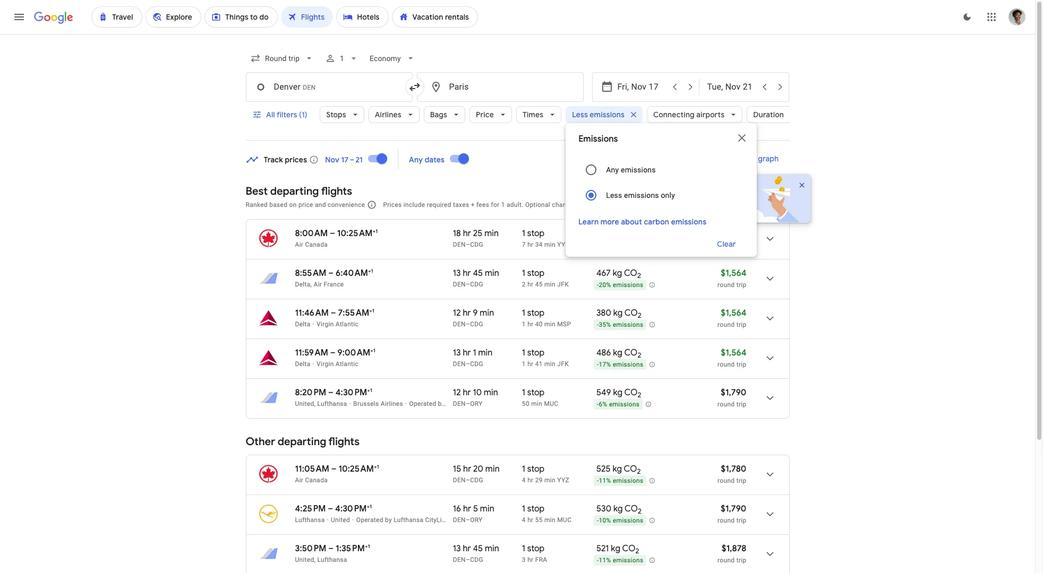 Task type: describe. For each thing, give the bounding box(es) containing it.
nov 17 – 21
[[325, 155, 363, 164]]

Departure time: 8:20 PM. text field
[[295, 388, 326, 399]]

Departure time: 11:59 AM. text field
[[295, 348, 328, 359]]

jfk for 467
[[558, 281, 569, 289]]

1 and from the left
[[315, 201, 326, 209]]

leaves denver international airport at 8:20 pm on friday, november 17 and arrives at paris-orly airport at 4:30 pm on saturday, november 18. element
[[295, 387, 373, 399]]

layover (1 of 1) is a 7 hr 34 min layover at toronto pearson international airport in toronto. element
[[522, 241, 591, 249]]

– inside 8:00 am – 10:25 am + 1
[[330, 229, 335, 239]]

5
[[473, 504, 478, 515]]

virgin for 11:59 am
[[317, 361, 334, 368]]

emissions
[[579, 134, 618, 145]]

+ for 11:59 am
[[371, 348, 373, 354]]

none search field containing emissions
[[246, 46, 802, 257]]

0 horizontal spatial by
[[385, 517, 392, 525]]

hr inside '1 stop 7 hr 34 min yyz'
[[528, 241, 534, 249]]

emissions down 549 kg co 2
[[610, 401, 640, 409]]

stops button
[[320, 102, 364, 128]]

1 stop flight. element for 525
[[522, 464, 545, 477]]

delta for 11:46 am
[[295, 321, 311, 328]]

4:30 pm for 8:20 pm
[[336, 388, 367, 399]]

travel nov 15 – 20 for $540 change dates
[[642, 182, 705, 216]]

– inside 13 hr 1 min den – cdg
[[466, 361, 470, 368]]

stop for 525
[[528, 464, 545, 475]]

hr inside 1 stop 1 hr 41 min jfk
[[528, 361, 534, 368]]

emissions up 'travel'
[[621, 166, 656, 174]]

min inside 1 stop 50 min muc
[[532, 401, 543, 408]]

hr inside 12 hr 10 min den – ory
[[463, 388, 471, 399]]

less emissions
[[573, 110, 625, 120]]

sort by: button
[[741, 195, 790, 214]]

total duration 13 hr 1 min. element
[[453, 348, 522, 360]]

leaves denver international airport at 11:59 am on friday, november 17 and arrives at paris charles de gaulle airport at 9:00 am on saturday, november 18. element
[[295, 348, 376, 359]]

55
[[536, 517, 543, 525]]

17 – 21
[[341, 155, 363, 164]]

13 hr 45 min den – cdg for 6:40 am
[[453, 268, 500, 289]]

467
[[597, 268, 611, 279]]

layover (1 of 1) is a 4 hr 55 min layover at munich international airport in munich. element
[[522, 517, 591, 525]]

1 inside 3:50 pm – 1:35 pm + 1
[[368, 544, 370, 551]]

main content containing best departing flights
[[246, 146, 822, 574]]

530
[[597, 504, 612, 515]]

flight details. leaves denver international airport at 4:25 pm on friday, november 17 and arrives at paris-orly airport at 4:30 pm on saturday, november 18. image
[[758, 502, 783, 528]]

1 inside "1 stop 4 hr 55 min muc"
[[522, 504, 526, 515]]

stops
[[326, 110, 346, 120]]

learn more about ranking image
[[367, 200, 377, 210]]

delta for 11:59 am
[[295, 361, 311, 368]]

trip inside $1,555 round trip
[[737, 242, 747, 249]]

0 horizontal spatial operated
[[356, 517, 384, 525]]

total duration 12 hr 10 min. element
[[453, 388, 522, 400]]

4 for 15 hr 20 min
[[522, 477, 526, 485]]

co for 549
[[625, 388, 638, 399]]

sort by:
[[745, 200, 773, 209]]

total duration 16 hr 5 min. element
[[453, 504, 522, 517]]

min inside 18 hr 25 min den – cdg
[[485, 229, 499, 239]]

emissions down the '486 kg co 2'
[[613, 361, 644, 369]]

all filters (1) button
[[246, 102, 316, 128]]

min inside 12 hr 10 min den – ory
[[484, 388, 498, 399]]

flight details. leaves denver international airport at 8:20 pm on friday, november 17 and arrives at paris-orly airport at 4:30 pm on saturday, november 18. image
[[758, 386, 783, 411]]

leaves denver international airport at 4:25 pm on friday, november 17 and arrives at paris-orly airport at 4:30 pm on saturday, november 18. element
[[295, 504, 372, 515]]

layover (1 of 1) is a 4 hr 29 min layover at toronto pearson international airport in toronto. element
[[522, 477, 591, 485]]

atlantic for 7:55 am
[[336, 321, 359, 328]]

stop for 486
[[528, 348, 545, 359]]

hr inside "1 stop 3 hr fra"
[[528, 557, 534, 564]]

1 united, from the top
[[295, 401, 316, 408]]

muc inside "1 stop 4 hr 55 min muc"
[[558, 517, 572, 525]]

1 stop flight. element for 486
[[522, 348, 545, 360]]

co for 467
[[624, 268, 638, 279]]

Arrival time: 9:00 AM on  Saturday, November 18. text field
[[338, 348, 376, 359]]

8:55 am – 6:40 am + 1
[[295, 268, 373, 279]]

11:46 am
[[295, 308, 329, 319]]

521 kg co 2
[[597, 544, 640, 557]]

– inside 12 hr 9 min den – cdg
[[466, 321, 470, 328]]

air for 8:00 am
[[295, 241, 304, 249]]

549
[[597, 388, 611, 399]]

+ for 11:46 am
[[369, 308, 372, 315]]

29
[[536, 477, 543, 485]]

2 for 525
[[638, 468, 641, 477]]

Departure time: 8:00 AM. text field
[[295, 229, 328, 239]]

min down 18 hr 25 min den – cdg
[[485, 268, 500, 279]]

$1,780 round trip
[[718, 464, 747, 485]]

525 kg co 2
[[597, 464, 641, 477]]

0 horizontal spatial nov
[[325, 155, 340, 164]]

min inside "1 stop 4 hr 55 min muc"
[[545, 517, 556, 525]]

round for 380
[[718, 322, 735, 329]]

50
[[522, 401, 530, 408]]

less emissions button
[[566, 102, 643, 128]]

min inside 16 hr 5 min den – ory
[[480, 504, 495, 515]]

any emissions
[[607, 166, 656, 174]]

round for 486
[[718, 361, 735, 369]]

2 for 530
[[638, 508, 642, 517]]

7
[[522, 241, 526, 249]]

required
[[427, 201, 452, 209]]

40
[[536, 321, 543, 328]]

45 for 467
[[473, 268, 483, 279]]

kg for 467
[[613, 268, 623, 279]]

trip for 530
[[737, 518, 747, 525]]

flight details. leaves denver international airport at 8:55 am on friday, november 17 and arrives at paris charles de gaulle airport at 6:40 am on saturday, november 18. image
[[758, 266, 783, 292]]

co for 521
[[623, 544, 636, 555]]

air canada for 8:00 am
[[295, 241, 328, 249]]

6:40 am
[[336, 268, 368, 279]]

passenger assistance
[[652, 201, 717, 209]]

trip for 467
[[737, 282, 747, 289]]

9:00 am
[[338, 348, 371, 359]]

1 button
[[321, 46, 363, 71]]

best
[[246, 185, 268, 198]]

learn more about tracked prices image
[[309, 155, 319, 164]]

1 united, lufthansa from the top
[[295, 401, 347, 408]]

carbon
[[644, 217, 670, 227]]

emissions down the 530 kg co 2 at the right bottom of page
[[613, 518, 644, 525]]

times
[[523, 110, 544, 120]]

$1,878
[[722, 544, 747, 555]]

– inside the "11:46 am – 7:55 am + 1"
[[331, 308, 336, 319]]

arrival time: 4:30 pm on  saturday, november 18. text field for 8:20 pm
[[336, 387, 373, 399]]

times button
[[516, 102, 562, 128]]

layover (1 of 1) is a 2 hr 45 min layover at john f. kennedy international airport in new york. element
[[522, 281, 591, 289]]

1555 US dollars text field
[[722, 229, 747, 239]]

layover (1 of 1) is a 1 hr 40 min layover at minneapolis–saint paul international airport in minneapolis. element
[[522, 320, 591, 329]]

1 1 stop flight. element from the top
[[522, 229, 545, 241]]

track
[[264, 155, 283, 164]]

1 stop flight. element for 530
[[522, 504, 545, 517]]

1 inside "1 stop 3 hr fra"
[[522, 544, 526, 555]]

1 vertical spatial operated by lufthansa cityline
[[356, 517, 449, 525]]

den for 549
[[453, 401, 466, 408]]

learn more about carbon emissions
[[579, 217, 707, 227]]

kg for 525
[[613, 464, 622, 475]]

duration button
[[747, 102, 802, 128]]

1 stop 4 hr 29 min yyz
[[522, 464, 570, 485]]

stop inside '1 stop 7 hr 34 min yyz'
[[528, 229, 545, 239]]

10
[[473, 388, 482, 399]]

1 stop 1 hr 41 min jfk
[[522, 348, 569, 368]]

– down 16 hr 5 min den – ory
[[466, 557, 470, 564]]

13 for 1:35 pm
[[453, 544, 461, 555]]

– inside 8:55 am – 6:40 am + 1
[[329, 268, 334, 279]]

1 inside popup button
[[340, 54, 344, 63]]

atlantic for 9:00 am
[[336, 361, 359, 368]]

20
[[474, 464, 484, 475]]

hr inside 18 hr 25 min den – cdg
[[463, 229, 471, 239]]

$540
[[653, 193, 671, 201]]

co for 380
[[625, 308, 638, 319]]

main menu image
[[13, 11, 26, 23]]

den inside 18 hr 25 min den – cdg
[[453, 241, 466, 249]]

-17% emissions
[[597, 361, 644, 369]]

– inside 8:20 pm – 4:30 pm + 1
[[328, 388, 334, 399]]

flight details. leaves denver international airport at 11:46 am on friday, november 17 and arrives at paris charles de gaulle airport at 7:55 am on saturday, november 18. image
[[758, 306, 783, 332]]

airlines button
[[369, 102, 420, 128]]

layover (1 of 1) is a 50 min layover at munich international airport in munich. element
[[522, 400, 591, 409]]

8:55 am
[[295, 268, 327, 279]]

1 inside 4:25 pm – 4:30 pm + 1
[[370, 504, 372, 511]]

486 kg co 2
[[597, 348, 642, 360]]

11:59 am – 9:00 am + 1
[[295, 348, 376, 359]]

stop for 549
[[528, 388, 545, 399]]

15 – 20
[[680, 182, 705, 191]]

0 horizontal spatial for
[[491, 201, 500, 209]]

den for 521
[[453, 557, 466, 564]]

travel
[[642, 182, 662, 191]]

4:25 pm – 4:30 pm + 1
[[295, 504, 372, 515]]

hr inside 1 stop 4 hr 29 min yyz
[[528, 477, 534, 485]]

hr down 18 hr 25 min den – cdg
[[463, 268, 471, 279]]

10%
[[599, 518, 612, 525]]

530 kg co 2
[[597, 504, 642, 517]]

min inside 1 stop 2 hr 45 min jfk
[[545, 281, 556, 289]]

any dates
[[409, 155, 445, 164]]

-10% emissions
[[597, 518, 644, 525]]

12 hr 9 min den – cdg
[[453, 308, 494, 328]]

– inside 3:50 pm – 1:35 pm + 1
[[329, 544, 334, 555]]

ranked
[[246, 201, 268, 209]]

Departure time: 11:46 AM. text field
[[295, 308, 329, 319]]

hr inside 13 hr 1 min den – cdg
[[463, 348, 471, 359]]

Arrival time: 1:35 PM on  Saturday, November 18. text field
[[336, 544, 370, 555]]

round for 467
[[718, 282, 735, 289]]

1 inside 8:00 am – 10:25 am + 1
[[376, 228, 378, 235]]

1 stop 3 hr fra
[[522, 544, 548, 564]]

cdg inside 18 hr 25 min den – cdg
[[470, 241, 484, 249]]

11:59 am
[[295, 348, 328, 359]]

1790 US dollars text field
[[721, 388, 747, 399]]

leaves denver international airport at 11:46 am on friday, november 17 and arrives at paris charles de gaulle airport at 7:55 am on saturday, november 18. element
[[295, 308, 375, 319]]

delta, air france
[[295, 281, 344, 289]]

total duration 13 hr 45 min. element for 467
[[453, 268, 522, 281]]

min down total duration 16 hr 5 min. element
[[485, 544, 500, 555]]

kg for 530
[[614, 504, 623, 515]]

ranked based on price and convenience
[[246, 201, 365, 209]]

-11% emissions for 521
[[597, 558, 644, 565]]

min inside 1 stop 1 hr 41 min jfk
[[545, 361, 556, 368]]

– up 12 hr 9 min den – cdg
[[466, 281, 470, 289]]

prices
[[383, 201, 402, 209]]

round for 549
[[718, 401, 735, 409]]

optional
[[526, 201, 551, 209]]

1564 us dollars text field for 467
[[721, 268, 747, 279]]

cdg for 486
[[470, 361, 484, 368]]

1 inside the "11:46 am – 7:55 am + 1"
[[372, 308, 375, 315]]

round for 530
[[718, 518, 735, 525]]

(1)
[[299, 110, 307, 120]]

for inside travel nov 15 – 20 for $540 change dates
[[642, 193, 651, 201]]

Departure time: 4:25 PM. text field
[[295, 504, 326, 515]]

total duration 15 hr 20 min. element
[[453, 464, 522, 477]]

11% for 525
[[599, 478, 612, 485]]

all
[[266, 110, 275, 120]]

hr inside 1 stop 1 hr 40 min msp
[[528, 321, 534, 328]]

1 inside 1 stop 50 min muc
[[522, 388, 526, 399]]

– inside 12 hr 10 min den – ory
[[466, 401, 470, 408]]

co for 525
[[624, 464, 638, 475]]

min inside 13 hr 1 min den – cdg
[[479, 348, 493, 359]]

45 inside 1 stop 2 hr 45 min jfk
[[536, 281, 543, 289]]

bag fees button
[[591, 201, 616, 209]]

trip for 549
[[737, 401, 747, 409]]

min inside 1 stop 1 hr 40 min msp
[[545, 321, 556, 328]]

12 hr 10 min den – ory
[[453, 388, 498, 408]]

1 stop 7 hr 34 min yyz
[[522, 229, 570, 249]]

1 inside the 11:59 am – 9:00 am + 1
[[373, 348, 376, 354]]

1780 US dollars text field
[[721, 464, 747, 475]]

$1,564 for 380
[[721, 308, 747, 319]]

1 inside 11:05 am – 10:25 am + 1
[[377, 464, 379, 471]]

price
[[299, 201, 313, 209]]

kg for 486
[[613, 348, 623, 359]]

hr inside 16 hr 5 min den – ory
[[463, 504, 471, 515]]

min inside '1 stop 7 hr 34 min yyz'
[[545, 241, 556, 249]]

emissions down change dates button
[[672, 217, 707, 227]]

1:35 pm
[[336, 544, 365, 555]]

emissions down 380 kg co 2
[[613, 322, 644, 329]]

1 inside 13 hr 1 min den – cdg
[[473, 348, 477, 359]]

Arrival time: 10:25 AM on  Saturday, November 18. text field
[[339, 464, 379, 475]]

Departure text field
[[618, 73, 667, 102]]

on
[[289, 201, 297, 209]]

stop for 530
[[528, 504, 545, 515]]

other departing flights
[[246, 436, 360, 449]]

-20% emissions
[[597, 282, 644, 289]]

$1,790 for 530
[[721, 504, 747, 515]]

flights for other departing flights
[[329, 436, 360, 449]]

4:25 pm
[[295, 504, 326, 515]]

+ for 8:00 am
[[373, 228, 376, 235]]

departing for best
[[270, 185, 319, 198]]

1 inside 1 stop 2 hr 45 min jfk
[[522, 268, 526, 279]]

Departure time: 3:50 PM. text field
[[295, 544, 327, 555]]

round for 521
[[718, 557, 735, 565]]

1 vertical spatial air
[[314, 281, 322, 289]]

1790 US dollars text field
[[721, 504, 747, 515]]

connecting airports
[[654, 110, 725, 120]]

1564 us dollars text field for 380
[[721, 308, 747, 319]]

1 vertical spatial airlines
[[381, 401, 403, 408]]

bags
[[430, 110, 447, 120]]

1 stop flight. element for 467
[[522, 268, 545, 281]]

airlines inside popup button
[[375, 110, 402, 120]]

2 united, from the top
[[295, 557, 316, 564]]

2 fees from the left
[[604, 201, 616, 209]]

france
[[324, 281, 344, 289]]

less emissions only
[[607, 191, 675, 200]]

yyz for 467
[[558, 241, 570, 249]]



Task type: locate. For each thing, give the bounding box(es) containing it.
2 virgin from the top
[[317, 361, 334, 368]]

cityline
[[478, 401, 502, 408], [425, 517, 449, 525]]

3 $1,564 from the top
[[721, 348, 747, 359]]

1 vertical spatial  image
[[405, 401, 407, 408]]

round down $1,878 text field
[[718, 557, 735, 565]]

hr left 29
[[528, 477, 534, 485]]

15
[[453, 464, 461, 475]]

price inside price popup button
[[476, 110, 494, 120]]

canada for 11:05 am
[[305, 477, 328, 485]]

10:25 am right 11:05 am
[[339, 464, 374, 475]]

8:20 pm – 4:30 pm + 1
[[295, 387, 373, 399]]

main content
[[246, 146, 822, 574]]

1 13 from the top
[[453, 268, 461, 279]]

1 horizontal spatial  image
[[405, 401, 407, 408]]

emissions
[[590, 110, 625, 120], [621, 166, 656, 174], [625, 191, 659, 200], [672, 217, 707, 227], [613, 282, 644, 289], [613, 322, 644, 329], [613, 361, 644, 369], [610, 401, 640, 409], [613, 478, 644, 485], [613, 518, 644, 525], [613, 558, 644, 565]]

0 vertical spatial canada
[[305, 241, 328, 249]]

1 horizontal spatial any
[[607, 166, 619, 174]]

– left "7:55 am"
[[331, 308, 336, 319]]

13 hr 45 min den – cdg up 9
[[453, 268, 500, 289]]

1 $1,564 from the top
[[721, 268, 747, 279]]

4 inside 1 stop 4 hr 29 min yyz
[[522, 477, 526, 485]]

leaves denver international airport at 3:50 pm on friday, november 17 and arrives at paris charles de gaulle airport at 1:35 pm on saturday, november 18. element
[[295, 544, 370, 555]]

kg inside the 467 kg co 2
[[613, 268, 623, 279]]

canada for 8:00 am
[[305, 241, 328, 249]]

jfk inside 1 stop 2 hr 45 min jfk
[[558, 281, 569, 289]]

round
[[718, 242, 735, 249], [718, 282, 735, 289], [718, 322, 735, 329], [718, 361, 735, 369], [718, 401, 735, 409], [718, 478, 735, 485], [718, 518, 735, 525], [718, 557, 735, 565]]

13 for 9:00 am
[[453, 348, 461, 359]]

msp
[[558, 321, 571, 328]]

air down the departure time: 11:05 am. text box
[[295, 477, 304, 485]]

– up france
[[329, 268, 334, 279]]

$1,564 left flight details. leaves denver international airport at 11:46 am on friday, november 17 and arrives at paris charles de gaulle airport at 7:55 am on saturday, november 18. image
[[721, 308, 747, 319]]

10:25 am for 11:05 am
[[339, 464, 374, 475]]

total duration 13 hr 45 min. element for 521
[[453, 544, 522, 556]]

cdg for 521
[[470, 557, 484, 564]]

2 up -20% emissions
[[638, 272, 641, 281]]

1 vertical spatial ory
[[470, 517, 483, 525]]

2 - from the top
[[597, 322, 599, 329]]

+ inside 11:05 am – 10:25 am + 1
[[374, 464, 377, 471]]

0 vertical spatial flights
[[321, 185, 352, 198]]

united, lufthansa
[[295, 401, 347, 408], [295, 557, 347, 564]]

den inside 13 hr 1 min den – cdg
[[453, 361, 466, 368]]

less up bag fees button
[[607, 191, 623, 200]]

13 inside 13 hr 1 min den – cdg
[[453, 348, 461, 359]]

passenger
[[652, 201, 683, 209]]

1 stop flight. element for 380
[[522, 308, 545, 320]]

4:30 pm up united
[[335, 504, 367, 515]]

graph
[[759, 154, 779, 164]]

1 inside 8:20 pm – 4:30 pm + 1
[[370, 387, 373, 394]]

0 vertical spatial cityline
[[478, 401, 502, 408]]

jfk inside 1 stop 1 hr 41 min jfk
[[558, 361, 569, 368]]

- for 530
[[597, 518, 599, 525]]

fees right taxes
[[477, 201, 490, 209]]

virgin for 11:46 am
[[317, 321, 334, 328]]

2 for 486
[[638, 351, 642, 360]]

1878 US dollars text field
[[722, 544, 747, 555]]

flights
[[321, 185, 352, 198], [329, 436, 360, 449]]

0 vertical spatial nov
[[325, 155, 340, 164]]

round inside $1,555 round trip
[[718, 242, 735, 249]]

521
[[597, 544, 609, 555]]

nov inside travel nov 15 – 20 for $540 change dates
[[664, 182, 678, 191]]

about
[[621, 217, 643, 227]]

1 den from the top
[[453, 241, 466, 249]]

departing for other
[[278, 436, 326, 449]]

filters
[[277, 110, 297, 120]]

close dialog image
[[736, 132, 749, 145]]

0 vertical spatial 13
[[453, 268, 461, 279]]

– inside 4:25 pm – 4:30 pm + 1
[[328, 504, 333, 515]]

jfk
[[558, 281, 569, 289], [558, 361, 569, 368]]

jfk for 486
[[558, 361, 569, 368]]

trip for 525
[[737, 478, 747, 485]]

0 horizontal spatial  image
[[313, 321, 315, 328]]

– down total duration 13 hr 1 min. element
[[466, 361, 470, 368]]

$1,564 round trip
[[718, 268, 747, 289], [718, 308, 747, 329], [718, 348, 747, 369]]

Arrival time: 6:40 AM on  Saturday, November 18. text field
[[336, 268, 373, 279]]

2 virgin atlantic from the top
[[317, 361, 359, 368]]

1 $1,564 round trip from the top
[[718, 268, 747, 289]]

0 horizontal spatial dates
[[425, 155, 445, 164]]

min inside 12 hr 9 min den – cdg
[[480, 308, 494, 319]]

include
[[404, 201, 425, 209]]

air
[[295, 241, 304, 249], [314, 281, 322, 289], [295, 477, 304, 485]]

convenience
[[328, 201, 365, 209]]

1 vertical spatial virgin
[[317, 361, 334, 368]]

6 cdg from the top
[[470, 557, 484, 564]]

1 stop flight. element for 521
[[522, 544, 545, 556]]

1 virgin from the top
[[317, 321, 334, 328]]

0 horizontal spatial any
[[409, 155, 423, 164]]

air for 11:05 am
[[295, 477, 304, 485]]

0 vertical spatial price
[[476, 110, 494, 120]]

1 stop from the top
[[528, 229, 545, 239]]

Arrival time: 10:25 AM on  Saturday, November 18. text field
[[337, 228, 378, 239]]

flights up leaves denver international airport at 11:05 am on friday, november 17 and arrives at paris charles de gaulle airport at 10:25 am on saturday, november 18. element
[[329, 436, 360, 449]]

hr right the 7
[[528, 241, 534, 249]]

kg for 549
[[614, 388, 623, 399]]

stop up 29
[[528, 464, 545, 475]]

- for 521
[[597, 558, 599, 565]]

5 cdg from the top
[[470, 477, 484, 485]]

den down 18
[[453, 241, 466, 249]]

learn more about carbon emissions link
[[579, 217, 707, 227]]

air canada
[[295, 241, 328, 249], [295, 477, 328, 485]]

den down '15'
[[453, 477, 466, 485]]

emissions down 521 kg co 2
[[613, 558, 644, 565]]

0 vertical spatial 13 hr 45 min den – cdg
[[453, 268, 500, 289]]

4:30 pm for 4:25 pm
[[335, 504, 367, 515]]

find the best price region
[[246, 146, 822, 223]]

1 - from the top
[[597, 282, 599, 289]]

only
[[661, 191, 675, 200]]

1 vertical spatial 13
[[453, 348, 461, 359]]

1 stop flight. element up "55" on the right bottom of the page
[[522, 504, 545, 517]]

1 round from the top
[[718, 242, 735, 249]]

1 vertical spatial 12
[[453, 388, 461, 399]]

0 vertical spatial any
[[409, 155, 423, 164]]

cdg for 380
[[470, 321, 484, 328]]

kg right 525
[[613, 464, 622, 475]]

6 trip from the top
[[737, 478, 747, 485]]

hr inside 12 hr 9 min den – cdg
[[463, 308, 471, 319]]

0 vertical spatial operated by lufthansa cityline
[[409, 401, 502, 408]]

1 stop flight. element up 34
[[522, 229, 545, 241]]

3 den from the top
[[453, 321, 466, 328]]

1 vertical spatial 10:25 am
[[339, 464, 374, 475]]

1 12 from the top
[[453, 308, 461, 319]]

stop
[[528, 229, 545, 239], [528, 268, 545, 279], [528, 308, 545, 319], [528, 348, 545, 359], [528, 388, 545, 399], [528, 464, 545, 475], [528, 504, 545, 515], [528, 544, 545, 555]]

airports
[[697, 110, 725, 120]]

trip for 380
[[737, 322, 747, 329]]

stop inside 1 stop 1 hr 40 min msp
[[528, 308, 545, 319]]

0 vertical spatial less
[[573, 110, 588, 120]]

- for 486
[[597, 361, 599, 369]]

13 hr 45 min den – cdg for 1:35 pm
[[453, 544, 500, 564]]

1 vertical spatial $1,790 round trip
[[718, 504, 747, 525]]

round inside '$1,780 round trip'
[[718, 478, 735, 485]]

less for less emissions only
[[607, 191, 623, 200]]

price right bags popup button at the top of the page
[[476, 110, 494, 120]]

1 1564 us dollars text field from the top
[[721, 268, 747, 279]]

0 vertical spatial departing
[[270, 185, 319, 198]]

13 hr 1 min den – cdg
[[453, 348, 493, 368]]

1 ory from the top
[[470, 401, 483, 408]]

7 den from the top
[[453, 517, 466, 525]]

– inside 18 hr 25 min den – cdg
[[466, 241, 470, 249]]

airlines right the brussels
[[381, 401, 403, 408]]

1 vertical spatial less
[[607, 191, 623, 200]]

16 hr 5 min den – ory
[[453, 504, 495, 525]]

– down total duration 12 hr 10 min. element
[[466, 401, 470, 408]]

13 for 6:40 am
[[453, 268, 461, 279]]

2 air canada from the top
[[295, 477, 328, 485]]

0 horizontal spatial price
[[476, 110, 494, 120]]

1 vertical spatial canada
[[305, 477, 328, 485]]

1 vertical spatial 45
[[536, 281, 543, 289]]

2 stop from the top
[[528, 268, 545, 279]]

hr inside 15 hr 20 min den – cdg
[[463, 464, 472, 475]]

stop inside "1 stop 4 hr 55 min muc"
[[528, 504, 545, 515]]

1 $1,790 round trip from the top
[[718, 388, 747, 409]]

7 trip from the top
[[737, 518, 747, 525]]

united, down 3:50 pm text field
[[295, 557, 316, 564]]

5 round from the top
[[718, 401, 735, 409]]

virgin atlantic down the 11:59 am – 9:00 am + 1
[[317, 361, 359, 368]]

any for any emissions
[[607, 166, 619, 174]]

sort
[[745, 200, 760, 209]]

round for 525
[[718, 478, 735, 485]]

swap origin and destination. image
[[408, 81, 421, 94]]

1 stop 50 min muc
[[522, 388, 559, 408]]

$1,790 for 549
[[721, 388, 747, 399]]

co inside the 530 kg co 2
[[625, 504, 638, 515]]

2 inside the '486 kg co 2'
[[638, 351, 642, 360]]

2 ory from the top
[[470, 517, 483, 525]]

2 and from the left
[[578, 201, 589, 209]]

1 cdg from the top
[[470, 241, 484, 249]]

3 - from the top
[[597, 361, 599, 369]]

dates inside travel nov 15 – 20 for $540 change dates
[[671, 206, 691, 216]]

2 $1,564 round trip from the top
[[718, 308, 747, 329]]

2 jfk from the top
[[558, 361, 569, 368]]

brussels airlines
[[353, 401, 403, 408]]

any down emissions
[[607, 166, 619, 174]]

8 round from the top
[[718, 557, 735, 565]]

-11% emissions down 525 kg co 2
[[597, 478, 644, 485]]

1 vertical spatial flights
[[329, 436, 360, 449]]

den down 16
[[453, 517, 466, 525]]

2 -11% emissions from the top
[[597, 558, 644, 565]]

0 vertical spatial air
[[295, 241, 304, 249]]

stop inside "1 stop 3 hr fra"
[[528, 544, 545, 555]]

Departure time: 8:55 AM. text field
[[295, 268, 327, 279]]

den for 380
[[453, 321, 466, 328]]

1 vertical spatial jfk
[[558, 361, 569, 368]]

1 stop flight. element up the fra
[[522, 544, 545, 556]]

atlantic down "7:55 am"
[[336, 321, 359, 328]]

$1,564 for 467
[[721, 268, 747, 279]]

emissions inside popup button
[[590, 110, 625, 120]]

0 horizontal spatial and
[[315, 201, 326, 209]]

4 1 stop flight. element from the top
[[522, 348, 545, 360]]

price for price graph
[[739, 154, 757, 164]]

6 round from the top
[[718, 478, 735, 485]]

hr
[[463, 229, 471, 239], [528, 241, 534, 249], [463, 268, 471, 279], [528, 281, 534, 289], [463, 308, 471, 319], [528, 321, 534, 328], [463, 348, 471, 359], [528, 361, 534, 368], [463, 388, 471, 399], [463, 464, 472, 475], [528, 477, 534, 485], [463, 504, 471, 515], [528, 517, 534, 525], [463, 544, 471, 555], [528, 557, 534, 564]]

 image down 11:46 am text field
[[313, 321, 315, 328]]

1 4 from the top
[[522, 477, 526, 485]]

2 total duration 13 hr 45 min. element from the top
[[453, 544, 522, 556]]

emissions down 525 kg co 2
[[613, 478, 644, 485]]

1 jfk from the top
[[558, 281, 569, 289]]

2 $1,790 from the top
[[721, 504, 747, 515]]

1 13 hr 45 min den – cdg from the top
[[453, 268, 500, 289]]

2 for 549
[[638, 391, 642, 400]]

virgin atlantic
[[317, 321, 359, 328], [317, 361, 359, 368]]

total duration 13 hr 45 min. element down 18 hr 25 min den – cdg
[[453, 268, 522, 281]]

cdg inside 15 hr 20 min den – cdg
[[470, 477, 484, 485]]

lufthansa
[[318, 401, 347, 408], [447, 401, 477, 408], [295, 517, 325, 525], [394, 517, 424, 525], [318, 557, 347, 564]]

11% down 521
[[599, 558, 612, 565]]

den down 16 hr 5 min den – ory
[[453, 557, 466, 564]]

45
[[473, 268, 483, 279], [536, 281, 543, 289], [473, 544, 483, 555]]

12 for 12 hr 9 min
[[453, 308, 461, 319]]

1 vertical spatial 4
[[522, 517, 526, 525]]

canada
[[305, 241, 328, 249], [305, 477, 328, 485]]

and left bag
[[578, 201, 589, 209]]

stop up 40
[[528, 308, 545, 319]]

1 vertical spatial united,
[[295, 557, 316, 564]]

7 1 stop flight. element from the top
[[522, 504, 545, 517]]

– down total duration 12 hr 9 min. element
[[466, 321, 470, 328]]

trip down 1790 us dollars text field
[[737, 401, 747, 409]]

arrival time: 4:30 pm on  saturday, november 18. text field for 4:25 pm
[[335, 504, 372, 515]]

1 stop flight. element up 29
[[522, 464, 545, 477]]

1
[[340, 54, 344, 63], [502, 201, 505, 209], [376, 228, 378, 235], [522, 229, 526, 239], [371, 268, 373, 275], [522, 268, 526, 279], [372, 308, 375, 315], [522, 308, 526, 319], [522, 321, 526, 328], [373, 348, 376, 354], [473, 348, 477, 359], [522, 348, 526, 359], [522, 361, 526, 368], [370, 387, 373, 394], [522, 388, 526, 399], [377, 464, 379, 471], [522, 464, 526, 475], [370, 504, 372, 511], [522, 504, 526, 515], [368, 544, 370, 551], [522, 544, 526, 555]]

None text field
[[246, 72, 413, 102]]

525
[[597, 464, 611, 475]]

round down 1790 us dollars text field
[[718, 401, 735, 409]]

0 vertical spatial delta
[[295, 321, 311, 328]]

1 horizontal spatial by
[[438, 401, 445, 408]]

1 yyz from the top
[[558, 241, 570, 249]]

5 trip from the top
[[737, 401, 747, 409]]

2 vertical spatial  image
[[327, 517, 329, 525]]

$1,780
[[721, 464, 747, 475]]

layover (1 of 1) is a 1 hr 41 min layover at john f. kennedy international airport in new york. element
[[522, 360, 591, 369]]

+ for 4:25 pm
[[367, 504, 370, 511]]

any for any dates
[[409, 155, 423, 164]]

0 vertical spatial united, lufthansa
[[295, 401, 347, 408]]

7 round from the top
[[718, 518, 735, 525]]

stop inside 1 stop 2 hr 45 min jfk
[[528, 268, 545, 279]]

4 cdg from the top
[[470, 361, 484, 368]]

kg inside 380 kg co 2
[[614, 308, 623, 319]]

1 horizontal spatial price
[[739, 154, 757, 164]]

flight details. leaves denver international airport at 3:50 pm on friday, november 17 and arrives at paris charles de gaulle airport at 1:35 pm on saturday, november 18. image
[[758, 542, 783, 568]]

0 vertical spatial jfk
[[558, 281, 569, 289]]

4 inside "1 stop 4 hr 55 min muc"
[[522, 517, 526, 525]]

0 vertical spatial united,
[[295, 401, 316, 408]]

+ inside 8:55 am – 6:40 am + 1
[[368, 268, 371, 275]]

5 - from the top
[[597, 478, 599, 485]]

+ inside 4:25 pm – 4:30 pm + 1
[[367, 504, 370, 511]]

virgin atlantic for 7:55 am
[[317, 321, 359, 328]]

1 arrival time: 4:30 pm on  saturday, november 18. text field from the top
[[336, 387, 373, 399]]

4 den from the top
[[453, 361, 466, 368]]

atlantic down 9:00 am
[[336, 361, 359, 368]]

kg for 521
[[611, 544, 621, 555]]

min inside 15 hr 20 min den – cdg
[[486, 464, 500, 475]]

1 vertical spatial 4:30 pm
[[335, 504, 367, 515]]

emissions option group
[[579, 157, 745, 208]]

stop up 41
[[528, 348, 545, 359]]

leaves denver international airport at 8:55 am on friday, november 17 and arrives at paris charles de gaulle airport at 6:40 am on saturday, november 18. element
[[295, 268, 373, 279]]

flights for best departing flights
[[321, 185, 352, 198]]

kg up -10% emissions
[[614, 504, 623, 515]]

connecting
[[654, 110, 695, 120]]

layover (1 of 1) is a 3 hr layover at frankfurt am main airport in frankfurt. element
[[522, 556, 591, 565]]

1 vertical spatial 11%
[[599, 558, 612, 565]]

co for 486
[[625, 348, 638, 359]]

leaves denver international airport at 11:05 am on friday, november 17 and arrives at paris charles de gaulle airport at 10:25 am on saturday, november 18. element
[[295, 464, 379, 475]]

0 vertical spatial $1,790
[[721, 388, 747, 399]]

airlines right stops popup button
[[375, 110, 402, 120]]

ory down 10
[[470, 401, 483, 408]]

Departure time: 11:05 AM. text field
[[295, 464, 329, 475]]

1 vertical spatial nov
[[664, 182, 678, 191]]

0 vertical spatial by
[[438, 401, 445, 408]]

0 vertical spatial virgin atlantic
[[317, 321, 359, 328]]

7:55 am
[[338, 308, 369, 319]]

hr left 9
[[463, 308, 471, 319]]

trip for 486
[[737, 361, 747, 369]]

– up united
[[328, 504, 333, 515]]

kg inside the 530 kg co 2
[[614, 504, 623, 515]]

1 vertical spatial 13 hr 45 min den – cdg
[[453, 544, 500, 564]]

1 inside '1 stop 7 hr 34 min yyz'
[[522, 229, 526, 239]]

 image
[[313, 321, 315, 328], [350, 401, 351, 408], [327, 517, 329, 525]]

1 vertical spatial air canada
[[295, 477, 328, 485]]

0 vertical spatial air canada
[[295, 241, 328, 249]]

1 4:30 pm from the top
[[336, 388, 367, 399]]

0 horizontal spatial less
[[573, 110, 588, 120]]

clear
[[717, 240, 736, 249]]

den for 525
[[453, 477, 466, 485]]

co inside 549 kg co 2
[[625, 388, 638, 399]]

yyz inside '1 stop 7 hr 34 min yyz'
[[558, 241, 570, 249]]

2 inside 549 kg co 2
[[638, 391, 642, 400]]

2 4 from the top
[[522, 517, 526, 525]]

1 horizontal spatial for
[[642, 193, 651, 201]]

 image left united
[[327, 517, 329, 525]]

flight details. leaves denver international airport at 8:00 am on friday, november 17 and arrives at paris charles de gaulle airport at 10:25 am on saturday, november 18. image
[[758, 226, 783, 252]]

stop for 521
[[528, 544, 545, 555]]

1 vertical spatial united, lufthansa
[[295, 557, 347, 564]]

0 vertical spatial yyz
[[558, 241, 570, 249]]

1 horizontal spatial  image
[[327, 517, 329, 525]]

hr down 12 hr 9 min den – cdg
[[463, 348, 471, 359]]

+ inside 3:50 pm – 1:35 pm + 1
[[365, 544, 368, 551]]

less inside popup button
[[573, 110, 588, 120]]

dates down only
[[671, 206, 691, 216]]

delta
[[295, 321, 311, 328], [295, 361, 311, 368]]

35%
[[599, 322, 612, 329]]

0 vertical spatial 4
[[522, 477, 526, 485]]

1 vertical spatial cityline
[[425, 517, 449, 525]]

1 vertical spatial operated
[[356, 517, 384, 525]]

+ inside the "11:46 am – 7:55 am + 1"
[[369, 308, 372, 315]]

3 trip from the top
[[737, 322, 747, 329]]

by right united
[[385, 517, 392, 525]]

total duration 18 hr 25 min. element
[[453, 229, 522, 241]]

2 inside 521 kg co 2
[[636, 547, 640, 557]]

0 vertical spatial total duration 13 hr 45 min. element
[[453, 268, 522, 281]]

hr left 10
[[463, 388, 471, 399]]

0 vertical spatial $1,564
[[721, 268, 747, 279]]

best departing flights
[[246, 185, 352, 198]]

8 den from the top
[[453, 557, 466, 564]]

1 virgin atlantic from the top
[[317, 321, 359, 328]]

2 cdg from the top
[[470, 281, 484, 289]]

less
[[573, 110, 588, 120], [607, 191, 623, 200]]

cdg inside 12 hr 9 min den – cdg
[[470, 321, 484, 328]]

delta,
[[295, 281, 312, 289]]

3 $1,564 round trip from the top
[[718, 348, 747, 369]]

$1,564 left flight details. leaves denver international airport at 11:59 am on friday, november 17 and arrives at paris charles de gaulle airport at 9:00 am on saturday, november 18. icon
[[721, 348, 747, 359]]

0 vertical spatial airlines
[[375, 110, 402, 120]]

2 1564 us dollars text field from the top
[[721, 308, 747, 319]]

co inside the '486 kg co 2'
[[625, 348, 638, 359]]

Return text field
[[708, 73, 757, 102]]

486
[[597, 348, 611, 359]]

1 vertical spatial  image
[[350, 401, 351, 408]]

stop for 467
[[528, 268, 545, 279]]

1564 us dollars text field left flight details. leaves denver international airport at 11:46 am on friday, november 17 and arrives at paris charles de gaulle airport at 7:55 am on saturday, november 18. image
[[721, 308, 747, 319]]

and
[[315, 201, 326, 209], [578, 201, 589, 209]]

emissions down 'travel'
[[625, 191, 659, 200]]

connecting airports button
[[647, 102, 743, 128]]

air down 8:00 am
[[295, 241, 304, 249]]

2 vertical spatial air
[[295, 477, 304, 485]]

based
[[270, 201, 288, 209]]

1 $1,790 from the top
[[721, 388, 747, 399]]

1 vertical spatial 1564 us dollars text field
[[721, 308, 747, 319]]

2 arrival time: 4:30 pm on  saturday, november 18. text field from the top
[[335, 504, 372, 515]]

0 vertical spatial virgin
[[317, 321, 334, 328]]

+ for 8:20 pm
[[367, 387, 370, 394]]

- for 549
[[597, 401, 599, 409]]

co inside 380 kg co 2
[[625, 308, 638, 319]]

1 horizontal spatial operated
[[409, 401, 437, 408]]

$1,790 down '$1,780 round trip'
[[721, 504, 747, 515]]

united
[[331, 517, 350, 525]]

den for 467
[[453, 281, 466, 289]]

380
[[597, 308, 612, 319]]

1 atlantic from the top
[[336, 321, 359, 328]]

2 1 stop flight. element from the top
[[522, 268, 545, 281]]

2 $1,790 round trip from the top
[[718, 504, 747, 525]]

2 vertical spatial $1,564 round trip
[[718, 348, 747, 369]]

brussels
[[353, 401, 379, 408]]

delta down 11:59 am
[[295, 361, 311, 368]]

1 vertical spatial departing
[[278, 436, 326, 449]]

2 round from the top
[[718, 282, 735, 289]]

$1,790 round trip for 530
[[718, 504, 747, 525]]

1 horizontal spatial cityline
[[478, 401, 502, 408]]

2 right 525
[[638, 468, 641, 477]]

- for 525
[[597, 478, 599, 485]]

track prices
[[264, 155, 307, 164]]

1 vertical spatial by
[[385, 517, 392, 525]]

 image for 8:20 pm
[[350, 401, 351, 408]]

1 stop 1 hr 40 min msp
[[522, 308, 571, 328]]

by:
[[762, 200, 773, 209]]

45 for 521
[[473, 544, 483, 555]]

2 vertical spatial $1,564
[[721, 348, 747, 359]]

- for 467
[[597, 282, 599, 289]]

flight details. leaves denver international airport at 11:59 am on friday, november 17 and arrives at paris charles de gaulle airport at 9:00 am on saturday, november 18. image
[[758, 346, 783, 371]]

fra
[[536, 557, 548, 564]]

3
[[522, 557, 526, 564]]

2 up the -35% emissions at the right bottom of page
[[638, 312, 642, 321]]

kg inside 549 kg co 2
[[614, 388, 623, 399]]

min up 1 stop 1 hr 40 min msp
[[545, 281, 556, 289]]

hr right '15'
[[463, 464, 472, 475]]

+ inside 8:00 am – 10:25 am + 1
[[373, 228, 376, 235]]

round inside $1,878 round trip
[[718, 557, 735, 565]]

departing up on
[[270, 185, 319, 198]]

4:30 pm up the brussels
[[336, 388, 367, 399]]

jfk up 1 stop 1 hr 40 min msp
[[558, 281, 569, 289]]

loading results progress bar
[[0, 34, 1036, 36]]

total duration 12 hr 9 min. element
[[453, 308, 522, 320]]

 image
[[313, 361, 315, 368], [405, 401, 407, 408]]

None text field
[[417, 72, 584, 102]]

8 trip from the top
[[737, 557, 747, 565]]

10:25 am
[[337, 229, 373, 239], [339, 464, 374, 475]]

kg inside the '486 kg co 2'
[[613, 348, 623, 359]]

trip for 521
[[737, 557, 747, 565]]

price
[[476, 110, 494, 120], [739, 154, 757, 164]]

0 vertical spatial atlantic
[[336, 321, 359, 328]]

atlantic
[[336, 321, 359, 328], [336, 361, 359, 368]]

trip down $1,790 text field
[[737, 518, 747, 525]]

hr down 16 hr 5 min den – ory
[[463, 544, 471, 555]]

and right price
[[315, 201, 326, 209]]

4:30 pm
[[336, 388, 367, 399], [335, 504, 367, 515]]

1564 US dollars text field
[[721, 268, 747, 279], [721, 308, 747, 319]]

1 stop flight. element for 549
[[522, 388, 545, 400]]

1 inside 1 stop 4 hr 29 min yyz
[[522, 464, 526, 475]]

any inside emissions 'option group'
[[607, 166, 619, 174]]

stop inside 1 stop 1 hr 41 min jfk
[[528, 348, 545, 359]]

-6% emissions
[[597, 401, 640, 409]]

$1,564 round trip for 467
[[718, 268, 747, 289]]

0 vertical spatial 10:25 am
[[337, 229, 373, 239]]

2 12 from the top
[[453, 388, 461, 399]]

hr inside "1 stop 4 hr 55 min muc"
[[528, 517, 534, 525]]

2 $1,564 from the top
[[721, 308, 747, 319]]

2 inside the 467 kg co 2
[[638, 272, 641, 281]]

1 -11% emissions from the top
[[597, 478, 644, 485]]

2 13 hr 45 min den – cdg from the top
[[453, 544, 500, 564]]

kg
[[613, 268, 623, 279], [614, 308, 623, 319], [613, 348, 623, 359], [614, 388, 623, 399], [613, 464, 622, 475], [614, 504, 623, 515], [611, 544, 621, 555]]

8:00 am – 10:25 am + 1
[[295, 228, 378, 239]]

0 vertical spatial  image
[[313, 321, 315, 328]]

7 - from the top
[[597, 558, 599, 565]]

10:25 am for 8:00 am
[[337, 229, 373, 239]]

min right "5"
[[480, 504, 495, 515]]

fees right bag
[[604, 201, 616, 209]]

1 canada from the top
[[305, 241, 328, 249]]

charges
[[552, 201, 576, 209]]

4 for 16 hr 5 min
[[522, 517, 526, 525]]

$1,564 for 486
[[721, 348, 747, 359]]

hr inside 1 stop 2 hr 45 min jfk
[[528, 281, 534, 289]]

departing
[[270, 185, 319, 198], [278, 436, 326, 449]]

2 inside 1 stop 2 hr 45 min jfk
[[522, 281, 526, 289]]

emissions down the 467 kg co 2
[[613, 282, 644, 289]]

1 vertical spatial -11% emissions
[[597, 558, 644, 565]]

0 vertical spatial 1564 us dollars text field
[[721, 268, 747, 279]]

for left the adult.
[[491, 201, 500, 209]]

- down 549
[[597, 401, 599, 409]]

0 vertical spatial dates
[[425, 155, 445, 164]]

united, down 8:20 pm
[[295, 401, 316, 408]]

45 down 18 hr 25 min den – cdg
[[473, 268, 483, 279]]

1 vertical spatial $1,790
[[721, 504, 747, 515]]

2 inside 380 kg co 2
[[638, 312, 642, 321]]

– inside the 11:59 am – 9:00 am + 1
[[330, 348, 336, 359]]

1 vertical spatial muc
[[558, 517, 572, 525]]

6 1 stop flight. element from the top
[[522, 464, 545, 477]]

0 vertical spatial  image
[[313, 361, 315, 368]]

2 atlantic from the top
[[336, 361, 359, 368]]

min inside 1 stop 4 hr 29 min yyz
[[545, 477, 556, 485]]

1 horizontal spatial and
[[578, 201, 589, 209]]

None field
[[246, 49, 319, 68], [366, 49, 420, 68], [246, 49, 319, 68], [366, 49, 420, 68]]

45 down 16 hr 5 min den – ory
[[473, 544, 483, 555]]

1 inside 8:55 am – 6:40 am + 1
[[371, 268, 373, 275]]

den for 530
[[453, 517, 466, 525]]

stop for 380
[[528, 308, 545, 319]]

for
[[642, 193, 651, 201], [491, 201, 500, 209]]

380 kg co 2
[[597, 308, 642, 321]]

cdg down 25
[[470, 241, 484, 249]]

1 stop flight. element up 40
[[522, 308, 545, 320]]

1 vertical spatial delta
[[295, 361, 311, 368]]

6 stop from the top
[[528, 464, 545, 475]]

1 total duration 13 hr 45 min. element from the top
[[453, 268, 522, 281]]

– inside 16 hr 5 min den – ory
[[466, 517, 470, 525]]

3 round from the top
[[718, 322, 735, 329]]

- for 380
[[597, 322, 599, 329]]

flight details. leaves denver international airport at 11:05 am on friday, november 17 and arrives at paris charles de gaulle airport at 10:25 am on saturday, november 18. image
[[758, 462, 783, 488]]

12
[[453, 308, 461, 319], [453, 388, 461, 399]]

0 vertical spatial $1,790 round trip
[[718, 388, 747, 409]]

0 vertical spatial 12
[[453, 308, 461, 319]]

-35% emissions
[[597, 322, 644, 329]]

2 11% from the top
[[599, 558, 612, 565]]

virgin down the 11:59 am – 9:00 am + 1
[[317, 361, 334, 368]]

6%
[[599, 401, 608, 409]]

+ inside the 11:59 am – 9:00 am + 1
[[371, 348, 373, 354]]

optional charges and bag fees
[[526, 201, 616, 209]]

-
[[597, 282, 599, 289], [597, 322, 599, 329], [597, 361, 599, 369], [597, 401, 599, 409], [597, 478, 599, 485], [597, 518, 599, 525], [597, 558, 599, 565]]

stop inside 1 stop 4 hr 29 min yyz
[[528, 464, 545, 475]]

1 11% from the top
[[599, 478, 612, 485]]

1 delta from the top
[[295, 321, 311, 328]]

stop up 34
[[528, 229, 545, 239]]

ory for 5
[[470, 517, 483, 525]]

ory inside 16 hr 5 min den – ory
[[470, 517, 483, 525]]

1 air canada from the top
[[295, 241, 328, 249]]

cdg for 467
[[470, 281, 484, 289]]

1 stop flight. element
[[522, 229, 545, 241], [522, 268, 545, 281], [522, 308, 545, 320], [522, 348, 545, 360], [522, 388, 545, 400], [522, 464, 545, 477], [522, 504, 545, 517], [522, 544, 545, 556]]

6 den from the top
[[453, 477, 466, 485]]

2 inside 525 kg co 2
[[638, 468, 641, 477]]

4 round from the top
[[718, 361, 735, 369]]

close image
[[798, 181, 807, 190]]

2 yyz from the top
[[558, 477, 570, 485]]

$1,564 down the clear
[[721, 268, 747, 279]]

4:30 pm inside 4:25 pm – 4:30 pm + 1
[[335, 504, 367, 515]]

2 right 521
[[636, 547, 640, 557]]

4 stop from the top
[[528, 348, 545, 359]]

2 vertical spatial 13
[[453, 544, 461, 555]]

1 fees from the left
[[477, 201, 490, 209]]

change dates button
[[642, 206, 715, 216]]

prices include required taxes + fees for 1 adult.
[[383, 201, 524, 209]]

Arrival time: 7:55 AM on  Saturday, November 18. text field
[[338, 308, 375, 319]]

– inside 11:05 am – 10:25 am + 1
[[331, 464, 337, 475]]

muc inside 1 stop 50 min muc
[[544, 401, 559, 408]]

- down 486
[[597, 361, 599, 369]]

1 vertical spatial $1,564 round trip
[[718, 308, 747, 329]]

2 united, lufthansa from the top
[[295, 557, 347, 564]]

$1,790 round trip for 549
[[718, 388, 747, 409]]

13 down 16 hr 5 min den – ory
[[453, 544, 461, 555]]

1564 US dollars text field
[[721, 348, 747, 359]]

20%
[[599, 282, 612, 289]]

leaves denver international airport at 8:00 am on friday, november 17 and arrives at paris charles de gaulle airport at 10:25 am on saturday, november 18. element
[[295, 228, 378, 239]]

13
[[453, 268, 461, 279], [453, 348, 461, 359], [453, 544, 461, 555]]

stop inside 1 stop 50 min muc
[[528, 388, 545, 399]]

1 horizontal spatial less
[[607, 191, 623, 200]]

-11% emissions down 521 kg co 2
[[597, 558, 644, 565]]

1 stop flight. element up the 50
[[522, 388, 545, 400]]

4 left 29
[[522, 477, 526, 485]]

total duration 13 hr 45 min. element up 3
[[453, 544, 522, 556]]

total duration 13 hr 45 min. element
[[453, 268, 522, 281], [453, 544, 522, 556]]

0 vertical spatial muc
[[544, 401, 559, 408]]

12 left 9
[[453, 308, 461, 319]]

None search field
[[246, 46, 802, 257]]

 image for 4:25 pm
[[327, 517, 329, 525]]

8 stop from the top
[[528, 544, 545, 555]]

kg inside 525 kg co 2
[[613, 464, 622, 475]]

kg for 380
[[614, 308, 623, 319]]

0 horizontal spatial cityline
[[425, 517, 449, 525]]

6 - from the top
[[597, 518, 599, 525]]

11% for 521
[[599, 558, 612, 565]]

min right the 50
[[532, 401, 543, 408]]

price for price
[[476, 110, 494, 120]]

–
[[330, 229, 335, 239], [466, 241, 470, 249], [329, 268, 334, 279], [466, 281, 470, 289], [331, 308, 336, 319], [466, 321, 470, 328], [330, 348, 336, 359], [466, 361, 470, 368], [328, 388, 334, 399], [466, 401, 470, 408], [331, 464, 337, 475], [466, 477, 470, 485], [328, 504, 333, 515], [466, 517, 470, 525], [329, 544, 334, 555], [466, 557, 470, 564]]

1 trip from the top
[[737, 242, 747, 249]]

2 horizontal spatial  image
[[350, 401, 351, 408]]

hr left 40
[[528, 321, 534, 328]]

5 den from the top
[[453, 401, 466, 408]]

12 for 12 hr 10 min
[[453, 388, 461, 399]]

2 den from the top
[[453, 281, 466, 289]]

4 trip from the top
[[737, 361, 747, 369]]

2 4:30 pm from the top
[[335, 504, 367, 515]]

3 stop from the top
[[528, 308, 545, 319]]

4 - from the top
[[597, 401, 599, 409]]

operated
[[409, 401, 437, 408], [356, 517, 384, 525]]

1 vertical spatial virgin atlantic
[[317, 361, 359, 368]]

den for 486
[[453, 361, 466, 368]]

12 inside 12 hr 9 min den – cdg
[[453, 308, 461, 319]]

2 for 380
[[638, 312, 642, 321]]

air canada for 11:05 am
[[295, 477, 328, 485]]

– inside 15 hr 20 min den – cdg
[[466, 477, 470, 485]]

18 hr 25 min den – cdg
[[453, 229, 499, 249]]

trip down $1,564 text box in the bottom of the page
[[737, 361, 747, 369]]

25
[[473, 229, 483, 239]]

learn
[[579, 217, 599, 227]]

3 1 stop flight. element from the top
[[522, 308, 545, 320]]

1 vertical spatial yyz
[[558, 477, 570, 485]]

– left 1:35 pm
[[329, 544, 334, 555]]

2 for 467
[[638, 272, 641, 281]]

41
[[536, 361, 543, 368]]

2 vertical spatial 45
[[473, 544, 483, 555]]

Arrival time: 4:30 PM on  Saturday, November 18. text field
[[336, 387, 373, 399], [335, 504, 372, 515]]

7 stop from the top
[[528, 504, 545, 515]]

1 vertical spatial atlantic
[[336, 361, 359, 368]]

0 horizontal spatial  image
[[313, 361, 315, 368]]

3 cdg from the top
[[470, 321, 484, 328]]

change appearance image
[[955, 4, 981, 30]]

34
[[536, 241, 543, 249]]

den inside 16 hr 5 min den – ory
[[453, 517, 466, 525]]



Task type: vqa. For each thing, say whether or not it's contained in the screenshot.
Add a label 'button'
no



